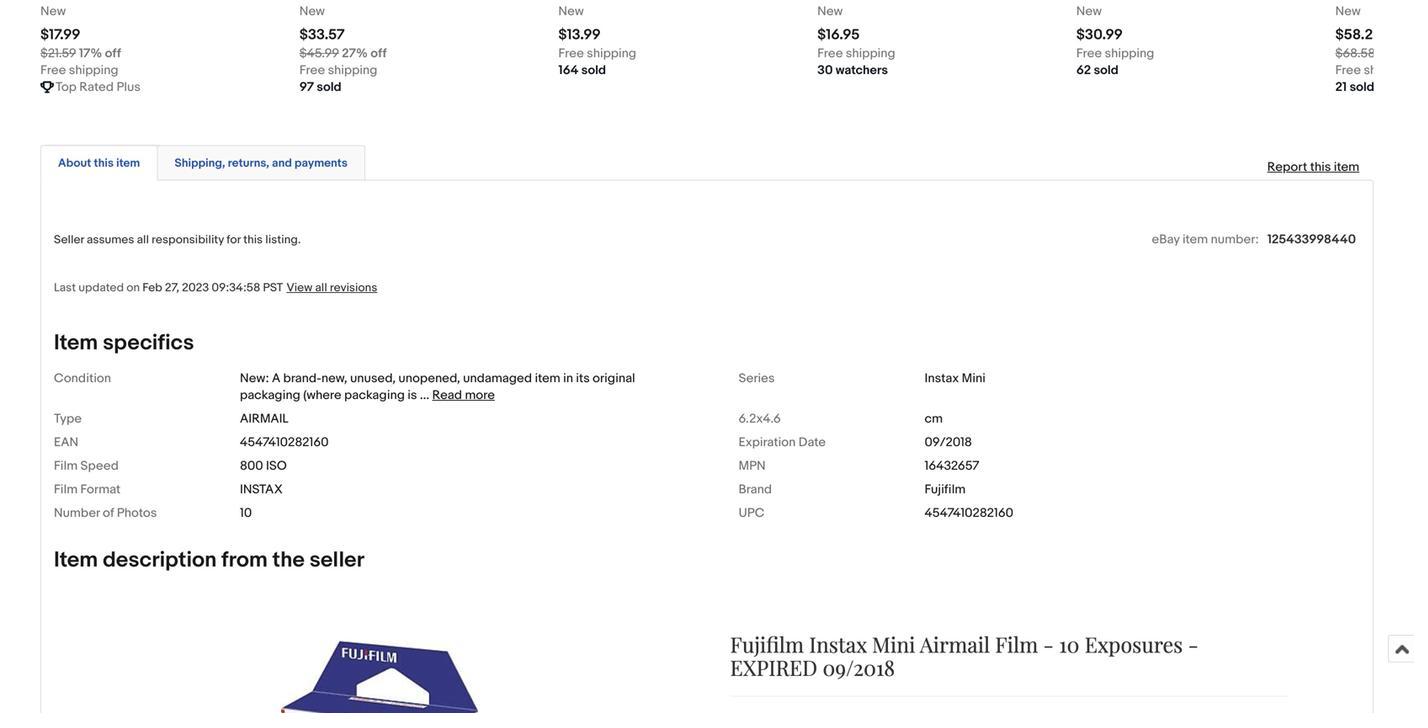 Task type: describe. For each thing, give the bounding box(es) containing it.
and
[[272, 156, 292, 170]]

last updated on feb 27, 2023 09:34:58 pst view all revisions
[[54, 281, 377, 295]]

watchers
[[836, 63, 888, 78]]

returns,
[[228, 156, 269, 170]]

off for $17.99
[[105, 46, 121, 61]]

feb
[[143, 281, 162, 295]]

specifics
[[103, 330, 194, 356]]

this for report
[[1311, 159, 1332, 175]]

62
[[1077, 63, 1091, 78]]

new for $58.29
[[1336, 4, 1361, 19]]

1 horizontal spatial this
[[243, 233, 263, 247]]

last
[[54, 281, 76, 295]]

item description from the seller
[[54, 547, 365, 573]]

plus
[[117, 79, 141, 95]]

film format
[[54, 482, 121, 497]]

seller assumes all responsibility for this listing.
[[54, 233, 301, 247]]

17%
[[79, 46, 102, 61]]

film for film format
[[54, 482, 78, 497]]

$16.95
[[818, 26, 860, 44]]

item for item description from the seller
[[54, 547, 98, 573]]

expiration date
[[739, 435, 826, 450]]

top rated plus
[[56, 79, 141, 95]]

view all revisions link
[[283, 280, 377, 295]]

film speed
[[54, 458, 119, 474]]

$68.58 text field
[[1336, 45, 1415, 62]]

undamaged
[[463, 371, 532, 386]]

condition
[[54, 371, 111, 386]]

view
[[287, 281, 313, 295]]

about this item
[[58, 156, 140, 170]]

item right report
[[1334, 159, 1360, 175]]

(where
[[303, 388, 342, 403]]

new $58.29 $68.58 free shipping 21 sold
[[1336, 4, 1414, 95]]

30
[[818, 63, 833, 78]]

brand
[[739, 482, 772, 497]]

brand-
[[283, 371, 322, 386]]

instax
[[240, 482, 283, 497]]

series
[[739, 371, 775, 386]]

new $30.99 free shipping 62 sold
[[1077, 4, 1155, 78]]

free shipping text field for $17.99
[[40, 62, 118, 79]]

expiration
[[739, 435, 796, 450]]

free inside new $17.99 $21.59 17% off free shipping
[[40, 63, 66, 78]]

shipping, returns, and payments button
[[175, 155, 348, 171]]

fujifilm
[[925, 482, 966, 497]]

assumes
[[87, 233, 134, 247]]

$13.99
[[559, 26, 601, 44]]

free inside new $13.99 free shipping 164 sold
[[559, 46, 584, 61]]

of
[[103, 506, 114, 521]]

top
[[56, 79, 77, 95]]

09:34:58
[[212, 281, 260, 295]]

seller
[[54, 233, 84, 247]]

item right ebay
[[1183, 232, 1209, 247]]

free shipping text field for $30.99
[[1077, 45, 1155, 62]]

shipping,
[[175, 156, 225, 170]]

listing.
[[265, 233, 301, 247]]

new for $17.99
[[40, 4, 66, 19]]

about this item button
[[58, 155, 140, 171]]

cm
[[925, 411, 943, 426]]

pst
[[263, 281, 283, 295]]

instax
[[925, 371, 959, 386]]

free shipping text field for $16.95
[[818, 45, 896, 62]]

free inside new $16.95 free shipping 30 watchers
[[818, 46, 843, 61]]

62 sold text field
[[1077, 62, 1119, 79]]

none text field containing $45.99
[[300, 45, 387, 62]]

$30.99 text field
[[1077, 26, 1123, 44]]

seller
[[310, 547, 365, 573]]

new text field for $17.99
[[40, 3, 66, 20]]

164
[[559, 63, 579, 78]]

report this item
[[1268, 159, 1360, 175]]

new $17.99 $21.59 17% off free shipping
[[40, 4, 121, 78]]

97
[[300, 79, 314, 95]]

800
[[240, 458, 263, 474]]

ean
[[54, 435, 78, 450]]

iso
[[266, 458, 287, 474]]

new,
[[322, 371, 347, 386]]

a
[[272, 371, 281, 386]]

21
[[1336, 79, 1347, 95]]

off for $33.57
[[371, 46, 387, 61]]

new $13.99 free shipping 164 sold
[[559, 4, 637, 78]]

09/2018
[[925, 435, 972, 450]]

airmail
[[240, 411, 289, 426]]

number of photos
[[54, 506, 157, 521]]

is
[[408, 388, 417, 403]]

about
[[58, 156, 91, 170]]

16432657
[[925, 458, 980, 474]]

number
[[54, 506, 100, 521]]

item inside button
[[116, 156, 140, 170]]

125433998440
[[1268, 232, 1357, 247]]

shipping inside new $33.57 $45.99 27% off free shipping 97 sold
[[328, 63, 378, 78]]

$21.59
[[40, 46, 76, 61]]

ebay
[[1152, 232, 1180, 247]]

Top Rated Plus text field
[[56, 79, 141, 95]]



Task type: locate. For each thing, give the bounding box(es) containing it.
None text field
[[40, 45, 121, 62]]

Free shipping text field
[[559, 45, 637, 62], [818, 45, 896, 62], [1077, 45, 1155, 62], [300, 62, 378, 79]]

$17.99
[[40, 26, 81, 44]]

6.2x4.6
[[739, 411, 781, 426]]

new up $17.99 text box
[[40, 4, 66, 19]]

free inside new $30.99 free shipping 62 sold
[[1077, 46, 1102, 61]]

unopened,
[[399, 371, 460, 386]]

$68.58
[[1336, 46, 1376, 61]]

new inside new $16.95 free shipping 30 watchers
[[818, 4, 843, 19]]

shipping inside new $58.29 $68.58 free shipping 21 sold
[[1364, 63, 1414, 78]]

0 horizontal spatial 4547410282160
[[240, 435, 329, 450]]

original
[[593, 371, 635, 386]]

this right about
[[94, 156, 114, 170]]

free shipping text field down "$30.99"
[[1077, 45, 1155, 62]]

1 horizontal spatial free shipping text field
[[1336, 62, 1414, 79]]

free up 97
[[300, 63, 325, 78]]

new text field up $13.99 text box
[[559, 3, 584, 20]]

0 horizontal spatial new text field
[[1077, 3, 1102, 20]]

free shipping text field down $13.99 text box
[[559, 45, 637, 62]]

0 horizontal spatial off
[[105, 46, 121, 61]]

free shipping text field for $58.29
[[1336, 62, 1414, 79]]

shipping down "$30.99"
[[1105, 46, 1155, 61]]

2 item from the top
[[54, 547, 98, 573]]

new text field up $33.57
[[300, 3, 325, 20]]

item right about
[[116, 156, 140, 170]]

off inside new $33.57 $45.99 27% off free shipping 97 sold
[[371, 46, 387, 61]]

new:
[[240, 371, 269, 386]]

report
[[1268, 159, 1308, 175]]

new up $13.99 text box
[[559, 4, 584, 19]]

mini
[[962, 371, 986, 386]]

tab list containing about this item
[[40, 142, 1374, 180]]

free
[[559, 46, 584, 61], [818, 46, 843, 61], [1077, 46, 1102, 61], [40, 63, 66, 78], [300, 63, 325, 78], [1336, 63, 1362, 78]]

off right 17%
[[105, 46, 121, 61]]

ebay item number: 125433998440
[[1152, 232, 1357, 247]]

film down the ean
[[54, 458, 78, 474]]

this right report
[[1311, 159, 1332, 175]]

read more button
[[432, 388, 495, 403]]

shipping up 164 sold text box
[[587, 46, 637, 61]]

item down number
[[54, 547, 98, 573]]

sold right 97
[[317, 79, 342, 95]]

type
[[54, 411, 82, 426]]

shipping up the rated
[[69, 63, 118, 78]]

4 new text field from the left
[[818, 3, 843, 20]]

30 watchers text field
[[818, 62, 888, 79]]

free shipping text field down $68.58
[[1336, 62, 1414, 79]]

new text field for $16.95
[[818, 3, 843, 20]]

21 sold text field
[[1336, 79, 1375, 95]]

$45.99
[[300, 46, 339, 61]]

2 new from the left
[[300, 4, 325, 19]]

new inside new $13.99 free shipping 164 sold
[[559, 4, 584, 19]]

1 new text field from the left
[[1077, 3, 1102, 20]]

new up $16.95
[[818, 4, 843, 19]]

1 horizontal spatial packaging
[[344, 388, 405, 403]]

...
[[420, 388, 430, 403]]

6 new from the left
[[1336, 4, 1361, 19]]

1 horizontal spatial 4547410282160
[[925, 506, 1014, 521]]

4547410282160
[[240, 435, 329, 450], [925, 506, 1014, 521]]

this inside button
[[94, 156, 114, 170]]

mpn
[[739, 458, 766, 474]]

new inside new $30.99 free shipping 62 sold
[[1077, 4, 1102, 19]]

4547410282160 for upc
[[925, 506, 1014, 521]]

new $16.95 free shipping 30 watchers
[[818, 4, 896, 78]]

new inside new $58.29 $68.58 free shipping 21 sold
[[1336, 4, 1361, 19]]

new up $33.57
[[300, 4, 325, 19]]

its
[[576, 371, 590, 386]]

new text field up $30.99 text field
[[1077, 3, 1102, 20]]

packaging down unused,
[[344, 388, 405, 403]]

payments
[[295, 156, 348, 170]]

0 horizontal spatial this
[[94, 156, 114, 170]]

off right 27%
[[371, 46, 387, 61]]

$58.29
[[1336, 26, 1382, 44]]

10
[[240, 506, 252, 521]]

new inside new $33.57 $45.99 27% off free shipping 97 sold
[[300, 4, 325, 19]]

sold right 21
[[1350, 79, 1375, 95]]

sold inside new $30.99 free shipping 62 sold
[[1094, 63, 1119, 78]]

0 horizontal spatial packaging
[[240, 388, 301, 403]]

164 sold text field
[[559, 62, 606, 79]]

1 vertical spatial item
[[54, 547, 98, 573]]

off inside new $17.99 $21.59 17% off free shipping
[[105, 46, 121, 61]]

2 free shipping text field from the left
[[1336, 62, 1414, 79]]

new text field for $58.29
[[1336, 3, 1361, 20]]

new
[[40, 4, 66, 19], [300, 4, 325, 19], [559, 4, 584, 19], [818, 4, 843, 19], [1077, 4, 1102, 19], [1336, 4, 1361, 19]]

shipping inside new $17.99 $21.59 17% off free shipping
[[69, 63, 118, 78]]

4547410282160 for ean
[[240, 435, 329, 450]]

shipping inside new $13.99 free shipping 164 sold
[[587, 46, 637, 61]]

upc
[[739, 506, 765, 521]]

0 horizontal spatial free shipping text field
[[40, 62, 118, 79]]

97 sold text field
[[300, 79, 342, 95]]

new for $13.99
[[559, 4, 584, 19]]

item specifics
[[54, 330, 194, 356]]

the
[[273, 547, 305, 573]]

2 off from the left
[[371, 46, 387, 61]]

free up 62 at top right
[[1077, 46, 1102, 61]]

2 new text field from the left
[[300, 3, 325, 20]]

number:
[[1211, 232, 1260, 247]]

on
[[127, 281, 140, 295]]

None text field
[[300, 45, 387, 62]]

unused,
[[350, 371, 396, 386]]

0 vertical spatial film
[[54, 458, 78, 474]]

free down $21.59
[[40, 63, 66, 78]]

shipping up watchers
[[846, 46, 896, 61]]

free shipping text field down 27%
[[300, 62, 378, 79]]

$13.99 text field
[[559, 26, 601, 44]]

read more
[[432, 388, 495, 403]]

shipping inside new $16.95 free shipping 30 watchers
[[846, 46, 896, 61]]

2 film from the top
[[54, 482, 78, 497]]

sold right 62 at top right
[[1094, 63, 1119, 78]]

2023
[[182, 281, 209, 295]]

film up number
[[54, 482, 78, 497]]

1 item from the top
[[54, 330, 98, 356]]

3 new from the left
[[559, 4, 584, 19]]

1 free shipping text field from the left
[[40, 62, 118, 79]]

responsibility
[[152, 233, 224, 247]]

this for about
[[94, 156, 114, 170]]

1 new text field from the left
[[40, 3, 66, 20]]

shipping, returns, and payments
[[175, 156, 348, 170]]

off
[[105, 46, 121, 61], [371, 46, 387, 61]]

4547410282160 down fujifilm
[[925, 506, 1014, 521]]

new up the $58.29 text box
[[1336, 4, 1361, 19]]

all
[[137, 233, 149, 247], [315, 281, 327, 295]]

rated
[[79, 79, 114, 95]]

sold
[[582, 63, 606, 78], [1094, 63, 1119, 78], [317, 79, 342, 95], [1350, 79, 1375, 95]]

new text field for $13.99
[[559, 3, 584, 20]]

0 vertical spatial item
[[54, 330, 98, 356]]

new for $16.95
[[818, 4, 843, 19]]

free inside new $33.57 $45.99 27% off free shipping 97 sold
[[300, 63, 325, 78]]

new text field up $17.99 text box
[[40, 3, 66, 20]]

0 vertical spatial 4547410282160
[[240, 435, 329, 450]]

new text field up the $58.29 text box
[[1336, 3, 1361, 20]]

new text field up $16.95
[[818, 3, 843, 20]]

3 new text field from the left
[[559, 3, 584, 20]]

none text field containing $21.59
[[40, 45, 121, 62]]

Free shipping text field
[[40, 62, 118, 79], [1336, 62, 1414, 79]]

free shipping text field for $13.99
[[559, 45, 637, 62]]

new for $30.99
[[1077, 4, 1102, 19]]

more
[[465, 388, 495, 403]]

all right assumes
[[137, 233, 149, 247]]

film for film speed
[[54, 458, 78, 474]]

item up condition
[[54, 330, 98, 356]]

2 horizontal spatial this
[[1311, 159, 1332, 175]]

800 iso
[[240, 458, 287, 474]]

4 new from the left
[[818, 4, 843, 19]]

new: a brand-new, unused, unopened, undamaged item in its original packaging (where packaging is ...
[[240, 371, 635, 403]]

$17.99 text field
[[40, 26, 81, 44]]

item left in
[[535, 371, 561, 386]]

27,
[[165, 281, 179, 295]]

new text field for $33.57
[[300, 3, 325, 20]]

0 vertical spatial all
[[137, 233, 149, 247]]

free up 30
[[818, 46, 843, 61]]

New text field
[[1077, 3, 1102, 20], [1336, 3, 1361, 20]]

1 off from the left
[[105, 46, 121, 61]]

new text field for $30.99
[[1077, 3, 1102, 20]]

sold inside new $33.57 $45.99 27% off free shipping 97 sold
[[317, 79, 342, 95]]

1 horizontal spatial new text field
[[1336, 3, 1361, 20]]

free shipping text field up watchers
[[818, 45, 896, 62]]

in
[[563, 371, 573, 386]]

0 horizontal spatial all
[[137, 233, 149, 247]]

item
[[116, 156, 140, 170], [1334, 159, 1360, 175], [1183, 232, 1209, 247], [535, 371, 561, 386]]

5 new from the left
[[1077, 4, 1102, 19]]

packaging down a
[[240, 388, 301, 403]]

item inside new: a brand-new, unused, unopened, undamaged item in its original packaging (where packaging is ...
[[535, 371, 561, 386]]

sold right 164
[[582, 63, 606, 78]]

format
[[80, 482, 121, 497]]

revisions
[[330, 281, 377, 295]]

free shipping text field down 17%
[[40, 62, 118, 79]]

item for item specifics
[[54, 330, 98, 356]]

film
[[54, 458, 78, 474], [54, 482, 78, 497]]

New text field
[[40, 3, 66, 20], [300, 3, 325, 20], [559, 3, 584, 20], [818, 3, 843, 20]]

1 horizontal spatial all
[[315, 281, 327, 295]]

$16.95 text field
[[818, 26, 860, 44]]

shipping down $68.58 text field
[[1364, 63, 1414, 78]]

new inside new $17.99 $21.59 17% off free shipping
[[40, 4, 66, 19]]

free inside new $58.29 $68.58 free shipping 21 sold
[[1336, 63, 1362, 78]]

1 new from the left
[[40, 4, 66, 19]]

shipping inside new $30.99 free shipping 62 sold
[[1105, 46, 1155, 61]]

1 packaging from the left
[[240, 388, 301, 403]]

$30.99
[[1077, 26, 1123, 44]]

1 vertical spatial all
[[315, 281, 327, 295]]

1 horizontal spatial off
[[371, 46, 387, 61]]

from
[[222, 547, 268, 573]]

this right for
[[243, 233, 263, 247]]

new $33.57 $45.99 27% off free shipping 97 sold
[[300, 4, 387, 95]]

$33.57 text field
[[300, 26, 345, 44]]

2 new text field from the left
[[1336, 3, 1361, 20]]

free up 21 sold text box
[[1336, 63, 1362, 78]]

tab list
[[40, 142, 1374, 180]]

description
[[103, 547, 217, 573]]

sold inside new $58.29 $68.58 free shipping 21 sold
[[1350, 79, 1375, 95]]

1 vertical spatial 4547410282160
[[925, 506, 1014, 521]]

new for $33.57
[[300, 4, 325, 19]]

2 packaging from the left
[[344, 388, 405, 403]]

1 film from the top
[[54, 458, 78, 474]]

new up $30.99 text field
[[1077, 4, 1102, 19]]

free up 164
[[559, 46, 584, 61]]

all right the view
[[315, 281, 327, 295]]

shipping down 27%
[[328, 63, 378, 78]]

27%
[[342, 46, 368, 61]]

for
[[227, 233, 241, 247]]

4547410282160 up iso at left bottom
[[240, 435, 329, 450]]

packaging
[[240, 388, 301, 403], [344, 388, 405, 403]]

$58.29 text field
[[1336, 26, 1382, 44]]

sold inside new $13.99 free shipping 164 sold
[[582, 63, 606, 78]]

read
[[432, 388, 462, 403]]

1 vertical spatial film
[[54, 482, 78, 497]]



Task type: vqa. For each thing, say whether or not it's contained in the screenshot.


